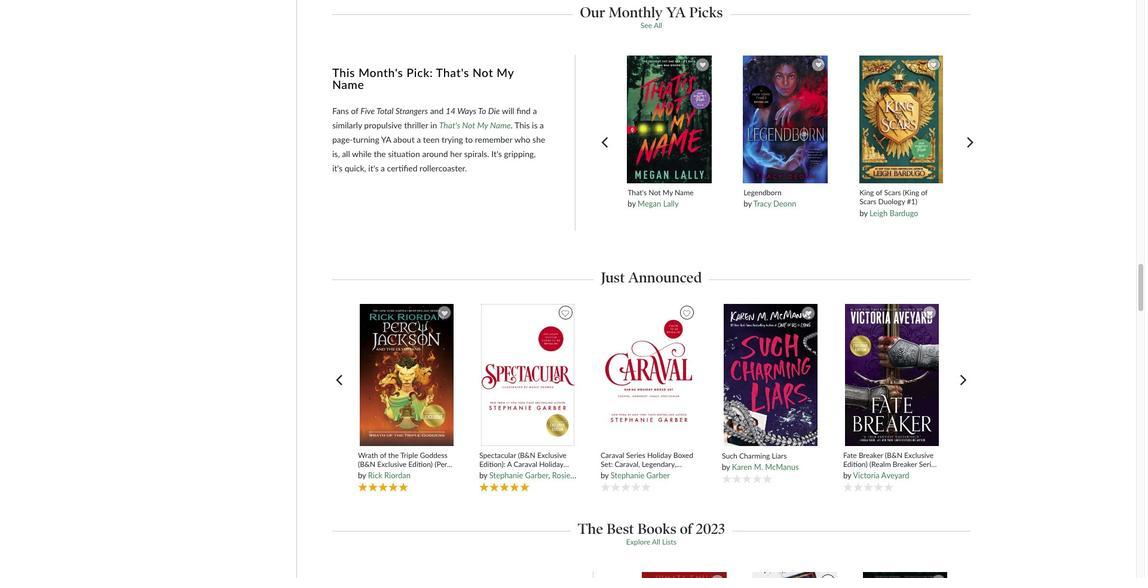 Task type: describe. For each thing, give the bounding box(es) containing it.
m.
[[754, 463, 763, 472]]

a
[[507, 460, 512, 469]]

stephanie garber link for by stephanie garber
[[611, 471, 670, 481]]

see
[[641, 21, 652, 30]]

karen
[[732, 463, 752, 472]]

(king
[[903, 188, 920, 197]]

legendborn link
[[744, 188, 827, 197]]

rick
[[368, 471, 382, 481]]

around
[[422, 149, 448, 159]]

bardugo
[[890, 208, 919, 218]]

the black queen image
[[642, 572, 727, 579]]

exclusive inside the fate breaker (b&n exclusive edition) (realm breaker series #3)
[[905, 451, 934, 460]]

,
[[549, 471, 550, 481]]

riordan
[[384, 471, 411, 481]]

month's
[[359, 66, 403, 79]]

remember
[[475, 135, 513, 145]]

such charming liars link
[[722, 452, 819, 461]]

holiday inside caraval series holiday boxed set: caraval, legendary, finale, spectacular
[[647, 451, 672, 460]]

fate breaker (b&n exclusive edition) (realm breaker series #3)
[[844, 451, 939, 478]]

caraval inside caraval series holiday boxed set: caraval, legendary, finale, spectacular
[[601, 451, 625, 460]]

megan
[[638, 199, 661, 209]]

lally
[[663, 199, 679, 209]]

wrath of the triple goddess (b&n exclusive edition) (percy jackson and the olympians) link
[[358, 451, 455, 478]]

liars
[[772, 452, 787, 461]]

king
[[860, 188, 874, 197]]

similarly
[[332, 120, 362, 131]]

set:
[[601, 460, 613, 469]]

by inside the legendborn by tracy deonn
[[744, 199, 752, 209]]

.
[[511, 120, 513, 131]]

the
[[578, 521, 603, 538]]

tracy
[[754, 199, 772, 209]]

goddess
[[420, 451, 448, 460]]

while
[[352, 149, 372, 159]]

just
[[601, 269, 625, 287]]

victoria aveyard link
[[853, 471, 910, 481]]

stephanie for by stephanie garber , rosie thorns (illustrator)
[[489, 471, 523, 481]]

a left teen
[[417, 135, 421, 145]]

2 it's from the left
[[368, 163, 379, 174]]

0 vertical spatial and
[[430, 106, 444, 116]]

caraval inside 'spectacular (b&n exclusive edition): a caraval holiday novella'
[[514, 460, 538, 469]]

charming
[[739, 452, 770, 461]]

series inside the fate breaker (b&n exclusive edition) (realm breaker series #3)
[[919, 460, 939, 469]]

1 horizontal spatial scars
[[884, 188, 901, 197]]

just announced
[[601, 269, 702, 287]]

not for that's not my name by megan lally
[[649, 188, 661, 197]]

edition):
[[479, 460, 506, 469]]

caraval,
[[615, 460, 640, 469]]

legendary,
[[642, 460, 677, 469]]

megan lally link
[[638, 199, 679, 209]]

rick riordan link
[[368, 471, 411, 481]]

1 vertical spatial the
[[388, 451, 399, 460]]

(percy
[[435, 460, 454, 469]]

wrath of the triple goddess (b&n exclusive edition) (percy jackson and the olympians) image
[[359, 303, 454, 447]]

leigh bardugo link
[[870, 208, 919, 218]]

the legacies image
[[752, 572, 838, 579]]

fate breaker (b&n exclusive edition) (realm breaker series #3) image
[[845, 303, 940, 447]]

find
[[517, 106, 531, 116]]

(realm
[[870, 460, 891, 469]]

0 horizontal spatial that's not my name link
[[439, 120, 511, 131]]

explore
[[626, 538, 651, 547]]

situation
[[388, 149, 420, 159]]

spectacular inside caraval series holiday boxed set: caraval, legendary, finale, spectacular
[[623, 469, 660, 478]]

see all link
[[641, 21, 662, 30]]

by stephanie garber
[[601, 471, 670, 481]]

our
[[580, 4, 605, 21]]

exclusive inside wrath of the triple goddess (b&n exclusive edition) (percy jackson and the olympians)
[[377, 460, 407, 469]]

of for king of scars (king of scars duology #1) by leigh bardugo
[[876, 188, 883, 197]]

who
[[515, 135, 531, 145]]

lists
[[662, 538, 677, 547]]

such charming liars image
[[723, 304, 818, 447]]

karen m. mcmanus link
[[732, 463, 799, 472]]

stephanie garber link for ,
[[489, 471, 549, 481]]

it's
[[492, 149, 502, 159]]

certified
[[387, 163, 418, 174]]

1 horizontal spatial that's not my name link
[[628, 188, 711, 197]]

olympians)
[[411, 469, 447, 478]]

books
[[638, 521, 677, 538]]

caraval series holiday boxed set: caraval, legendary, finale, spectacular image
[[602, 303, 697, 447]]

(b&n inside wrath of the triple goddess (b&n exclusive edition) (percy jackson and the olympians)
[[358, 460, 375, 469]]

a inside will find a similarly propulsive thriller in
[[533, 106, 537, 116]]

turning
[[353, 135, 379, 145]]

fate
[[844, 451, 857, 460]]

2023
[[696, 521, 725, 538]]

#1)
[[907, 197, 918, 206]]

by inside such charming liars by karen m. mcmanus
[[722, 463, 730, 472]]

novella
[[479, 469, 503, 478]]

name for that's not my name
[[490, 120, 511, 131]]

stephanie for by stephanie garber
[[611, 471, 645, 481]]

rosie thorns (illustrator) link
[[552, 471, 635, 481]]

(b&n inside 'spectacular (b&n exclusive edition): a caraval holiday novella'
[[518, 451, 536, 460]]

of inside the best books of 2023 explore all lists
[[680, 521, 693, 538]]

my for that's not my name
[[477, 120, 488, 131]]

edition) inside wrath of the triple goddess (b&n exclusive edition) (percy jackson and the olympians)
[[409, 460, 433, 469]]

that's not my name by megan lally
[[628, 188, 694, 209]]

by stephanie garber , rosie thorns (illustrator)
[[479, 471, 635, 481]]

of for fans of five total strangers and 14 ways to die
[[351, 106, 359, 116]]

legendborn by tracy deonn
[[744, 188, 797, 209]]

by inside 'king of scars (king of scars duology #1) by leigh bardugo'
[[860, 208, 868, 218]]

legendborn image
[[742, 55, 829, 184]]

not inside this month's pick: that's not my name
[[473, 66, 494, 79]]

0 horizontal spatial breaker
[[859, 451, 883, 460]]

that's not my name
[[439, 120, 511, 131]]

king of scars (king of scars duology #1) by leigh bardugo
[[860, 188, 928, 218]]

this inside this month's pick: that's not my name
[[332, 66, 355, 79]]

her
[[450, 149, 462, 159]]

ya inside our monthly ya picks see all
[[666, 4, 686, 21]]



Task type: locate. For each thing, give the bounding box(es) containing it.
wrath of the triple goddess (b&n exclusive edition) (percy jackson and the olympians)
[[358, 451, 454, 478]]

that's for that's not my name by megan lally
[[628, 188, 647, 197]]

the left triple on the bottom of page
[[388, 451, 399, 460]]

and left 14
[[430, 106, 444, 116]]

of inside wrath of the triple goddess (b&n exclusive edition) (percy jackson and the olympians)
[[380, 451, 387, 460]]

1 vertical spatial holiday
[[539, 460, 564, 469]]

the down triple on the bottom of page
[[399, 469, 409, 478]]

1 vertical spatial and
[[385, 469, 397, 478]]

rollercoaster.
[[420, 163, 467, 174]]

holiday up ,
[[539, 460, 564, 469]]

0 vertical spatial ya
[[666, 4, 686, 21]]

fans of five total strangers and 14 ways to die
[[332, 106, 500, 116]]

0 horizontal spatial this
[[332, 66, 355, 79]]

five
[[361, 106, 375, 116]]

0 horizontal spatial spectacular
[[479, 451, 516, 460]]

garber for by stephanie garber
[[647, 471, 670, 481]]

ya left picks
[[666, 4, 686, 21]]

0 horizontal spatial scars
[[860, 197, 877, 206]]

1 horizontal spatial series
[[919, 460, 939, 469]]

1 stephanie from the left
[[489, 471, 523, 481]]

this inside . this is a page-turning ya about a teen trying to remember who she is, all while the situation around her spirals. it's gripping, it's quick, it's a certified rollercoaster.
[[515, 120, 530, 131]]

that's down 14
[[439, 120, 460, 131]]

(b&n
[[518, 451, 536, 460], [885, 451, 903, 460], [358, 460, 375, 469]]

not up the to
[[473, 66, 494, 79]]

spectacular (b&n exclusive edition): a caraval holiday novella image
[[481, 303, 575, 447]]

garber down 'legendary,'
[[647, 471, 670, 481]]

my inside that's not my name by megan lally
[[663, 188, 673, 197]]

all inside the best books of 2023 explore all lists
[[652, 538, 660, 547]]

1 vertical spatial that's not my name link
[[628, 188, 711, 197]]

of right wrath
[[380, 451, 387, 460]]

ways
[[457, 106, 477, 116]]

0 horizontal spatial and
[[385, 469, 397, 478]]

my down the to
[[477, 120, 488, 131]]

and right rick on the bottom of the page
[[385, 469, 397, 478]]

0 vertical spatial name
[[332, 78, 364, 91]]

(illustrator)
[[598, 471, 635, 481]]

of right '(king'
[[921, 188, 928, 197]]

edition)
[[409, 460, 433, 469], [844, 460, 868, 469]]

2 vertical spatial not
[[649, 188, 661, 197]]

their vicious games image
[[863, 572, 948, 579]]

my for that's not my name by megan lally
[[663, 188, 673, 197]]

of left five
[[351, 106, 359, 116]]

that's right pick:
[[436, 66, 469, 79]]

stephanie garber link
[[489, 471, 549, 481], [611, 471, 670, 481]]

1 garber from the left
[[525, 471, 549, 481]]

name inside this month's pick: that's not my name
[[332, 78, 364, 91]]

0 horizontal spatial (b&n
[[358, 460, 375, 469]]

1 vertical spatial this
[[515, 120, 530, 131]]

this left month's at the top left
[[332, 66, 355, 79]]

not
[[473, 66, 494, 79], [462, 120, 475, 131], [649, 188, 661, 197]]

the right 'while'
[[374, 149, 386, 159]]

will
[[502, 106, 515, 116]]

strangers
[[396, 106, 428, 116]]

spectacular (b&n exclusive edition): a caraval holiday novella
[[479, 451, 567, 478]]

not for that's not my name
[[462, 120, 475, 131]]

exclusive inside 'spectacular (b&n exclusive edition): a caraval holiday novella'
[[537, 451, 567, 460]]

that's up the megan
[[628, 188, 647, 197]]

victoria
[[853, 471, 880, 481]]

that's for that's not my name
[[439, 120, 460, 131]]

name up lally
[[675, 188, 694, 197]]

0 horizontal spatial holiday
[[539, 460, 564, 469]]

0 vertical spatial this
[[332, 66, 355, 79]]

1 stephanie garber link from the left
[[489, 471, 549, 481]]

1 vertical spatial name
[[490, 120, 511, 131]]

it's down the is, at the top left
[[332, 163, 343, 174]]

2 horizontal spatial my
[[663, 188, 673, 197]]

and inside wrath of the triple goddess (b&n exclusive edition) (percy jackson and the olympians)
[[385, 469, 397, 478]]

about
[[393, 135, 415, 145]]

a right is
[[540, 120, 544, 131]]

the best books of 2023 explore all lists
[[578, 521, 725, 547]]

0 vertical spatial breaker
[[859, 451, 883, 460]]

to
[[478, 106, 486, 116]]

to
[[465, 135, 473, 145]]

my up lally
[[663, 188, 673, 197]]

2 garber from the left
[[647, 471, 670, 481]]

1 it's from the left
[[332, 163, 343, 174]]

such charming liars by karen m. mcmanus
[[722, 452, 799, 472]]

scars down "king"
[[860, 197, 877, 206]]

1 horizontal spatial it's
[[368, 163, 379, 174]]

triple
[[401, 451, 418, 460]]

2 vertical spatial my
[[663, 188, 673, 197]]

by left rick on the bottom of the page
[[358, 471, 366, 481]]

0 vertical spatial caraval
[[601, 451, 625, 460]]

name down die
[[490, 120, 511, 131]]

a left 'certified' at the top left
[[381, 163, 385, 174]]

by down such
[[722, 463, 730, 472]]

in
[[430, 120, 437, 131]]

1 vertical spatial caraval
[[514, 460, 538, 469]]

our monthly ya picks see all
[[580, 4, 723, 30]]

0 vertical spatial all
[[654, 21, 662, 30]]

0 horizontal spatial ya
[[381, 135, 391, 145]]

trying
[[442, 135, 463, 145]]

1 vertical spatial all
[[652, 538, 660, 547]]

that's inside that's not my name by megan lally
[[628, 188, 647, 197]]

that's
[[436, 66, 469, 79], [439, 120, 460, 131], [628, 188, 647, 197]]

series inside caraval series holiday boxed set: caraval, legendary, finale, spectacular
[[626, 451, 646, 460]]

name up fans
[[332, 78, 364, 91]]

0 horizontal spatial stephanie garber link
[[489, 471, 549, 481]]

1 vertical spatial spectacular
[[623, 469, 660, 478]]

0 horizontal spatial series
[[626, 451, 646, 460]]

breaker up aveyard
[[893, 460, 918, 469]]

name inside that's not my name by megan lally
[[675, 188, 694, 197]]

garber for by stephanie garber , rosie thorns (illustrator)
[[525, 471, 549, 481]]

edition) up olympians) at the left bottom of the page
[[409, 460, 433, 469]]

by inside that's not my name by megan lally
[[628, 199, 636, 209]]

the
[[374, 149, 386, 159], [388, 451, 399, 460], [399, 469, 409, 478]]

by left victoria on the bottom right of the page
[[844, 471, 852, 481]]

series up caraval,
[[626, 451, 646, 460]]

king of scars (king of scars duology #1) image
[[859, 55, 944, 184]]

0 horizontal spatial name
[[332, 78, 364, 91]]

0 horizontal spatial garber
[[525, 471, 549, 481]]

2 vertical spatial that's
[[628, 188, 647, 197]]

2 stephanie garber link from the left
[[611, 471, 670, 481]]

2 vertical spatial the
[[399, 469, 409, 478]]

caraval up set:
[[601, 451, 625, 460]]

2 stephanie from the left
[[611, 471, 645, 481]]

stephanie garber link down caraval,
[[611, 471, 670, 481]]

holiday
[[647, 451, 672, 460], [539, 460, 564, 469]]

(b&n inside the fate breaker (b&n exclusive edition) (realm breaker series #3)
[[885, 451, 903, 460]]

is
[[532, 120, 538, 131]]

mcmanus
[[765, 463, 799, 472]]

this right the .
[[515, 120, 530, 131]]

exclusive up rick riordan link on the bottom
[[377, 460, 407, 469]]

will find a similarly propulsive thriller in
[[332, 106, 537, 131]]

2 horizontal spatial exclusive
[[905, 451, 934, 460]]

a right find at the left of page
[[533, 106, 537, 116]]

0 vertical spatial the
[[374, 149, 386, 159]]

caraval series holiday boxed set: caraval, legendary, finale, spectacular
[[601, 451, 694, 478]]

0 vertical spatial holiday
[[647, 451, 672, 460]]

stephanie down a
[[489, 471, 523, 481]]

1 horizontal spatial spectacular
[[623, 469, 660, 478]]

that's not my name image
[[626, 55, 713, 184]]

series right the (realm
[[919, 460, 939, 469]]

duology
[[879, 197, 905, 206]]

jackson
[[358, 469, 383, 478]]

2 horizontal spatial (b&n
[[885, 451, 903, 460]]

1 horizontal spatial ya
[[666, 4, 686, 21]]

aveyard
[[882, 471, 910, 481]]

all down books
[[652, 538, 660, 547]]

#3)
[[844, 469, 854, 478]]

0 horizontal spatial exclusive
[[377, 460, 407, 469]]

1 horizontal spatial garber
[[647, 471, 670, 481]]

0 vertical spatial spectacular
[[479, 451, 516, 460]]

not up megan lally link at right
[[649, 188, 661, 197]]

that's not my name link up to
[[439, 120, 511, 131]]

series
[[626, 451, 646, 460], [919, 460, 939, 469]]

0 vertical spatial that's
[[436, 66, 469, 79]]

ya inside . this is a page-turning ya about a teen trying to remember who she is, all while the situation around her spirals. it's gripping, it's quick, it's a certified rollercoaster.
[[381, 135, 391, 145]]

breaker
[[859, 451, 883, 460], [893, 460, 918, 469]]

2 vertical spatial name
[[675, 188, 694, 197]]

1 vertical spatial not
[[462, 120, 475, 131]]

caraval right a
[[514, 460, 538, 469]]

exclusive up aveyard
[[905, 451, 934, 460]]

1 edition) from the left
[[409, 460, 433, 469]]

1 vertical spatial ya
[[381, 135, 391, 145]]

by left the megan
[[628, 199, 636, 209]]

exclusive
[[537, 451, 567, 460], [905, 451, 934, 460], [377, 460, 407, 469]]

it's right quick,
[[368, 163, 379, 174]]

my
[[497, 66, 514, 79], [477, 120, 488, 131], [663, 188, 673, 197]]

breaker up the (realm
[[859, 451, 883, 460]]

all inside our monthly ya picks see all
[[654, 21, 662, 30]]

by down edition):
[[479, 471, 488, 481]]

of for wrath of the triple goddess (b&n exclusive edition) (percy jackson and the olympians)
[[380, 451, 387, 460]]

1 horizontal spatial and
[[430, 106, 444, 116]]

0 horizontal spatial edition)
[[409, 460, 433, 469]]

1 horizontal spatial caraval
[[601, 451, 625, 460]]

. this is a page-turning ya about a teen trying to remember who she is, all while the situation around her spirals. it's gripping, it's quick, it's a certified rollercoaster.
[[332, 120, 545, 174]]

stephanie
[[489, 471, 523, 481], [611, 471, 645, 481]]

0 vertical spatial not
[[473, 66, 494, 79]]

by down set:
[[601, 471, 609, 481]]

1 horizontal spatial stephanie
[[611, 471, 645, 481]]

2 edition) from the left
[[844, 460, 868, 469]]

1 horizontal spatial edition)
[[844, 460, 868, 469]]

my inside this month's pick: that's not my name
[[497, 66, 514, 79]]

garber left rosie
[[525, 471, 549, 481]]

0 horizontal spatial stephanie
[[489, 471, 523, 481]]

edition) inside the fate breaker (b&n exclusive edition) (realm breaker series #3)
[[844, 460, 868, 469]]

name
[[332, 78, 364, 91], [490, 120, 511, 131], [675, 188, 694, 197]]

all
[[342, 149, 350, 159]]

all right see
[[654, 21, 662, 30]]

0 horizontal spatial my
[[477, 120, 488, 131]]

1 horizontal spatial (b&n
[[518, 451, 536, 460]]

1 horizontal spatial breaker
[[893, 460, 918, 469]]

boxed
[[674, 451, 694, 460]]

spectacular (b&n exclusive edition): a caraval holiday novella link
[[479, 451, 577, 478]]

quick,
[[345, 163, 366, 174]]

name for that's not my name by megan lally
[[675, 188, 694, 197]]

tracy deonn link
[[754, 199, 797, 209]]

scars up duology
[[884, 188, 901, 197]]

1 vertical spatial breaker
[[893, 460, 918, 469]]

holiday up 'legendary,'
[[647, 451, 672, 460]]

0 vertical spatial series
[[626, 451, 646, 460]]

die
[[488, 106, 500, 116]]

1 horizontal spatial name
[[490, 120, 511, 131]]

0 horizontal spatial it's
[[332, 163, 343, 174]]

1 vertical spatial series
[[919, 460, 939, 469]]

fans
[[332, 106, 349, 116]]

by victoria aveyard
[[844, 471, 910, 481]]

not up to
[[462, 120, 475, 131]]

edition) down fate
[[844, 460, 868, 469]]

wrath
[[358, 451, 378, 460]]

spectacular up edition):
[[479, 451, 516, 460]]

by left "tracy"
[[744, 199, 752, 209]]

stephanie down caraval,
[[611, 471, 645, 481]]

1 horizontal spatial exclusive
[[537, 451, 567, 460]]

is,
[[332, 149, 340, 159]]

spectacular inside 'spectacular (b&n exclusive edition): a caraval holiday novella'
[[479, 451, 516, 460]]

my up the will
[[497, 66, 514, 79]]

exclusive up ,
[[537, 451, 567, 460]]

2 horizontal spatial name
[[675, 188, 694, 197]]

stephanie garber link down a
[[489, 471, 549, 481]]

1 horizontal spatial my
[[497, 66, 514, 79]]

1 vertical spatial my
[[477, 120, 488, 131]]

garber
[[525, 471, 549, 481], [647, 471, 670, 481]]

ya down the propulsive
[[381, 135, 391, 145]]

of right "king"
[[876, 188, 883, 197]]

rosie
[[552, 471, 571, 481]]

1 horizontal spatial holiday
[[647, 451, 672, 460]]

legendborn
[[744, 188, 782, 197]]

caraval
[[601, 451, 625, 460], [514, 460, 538, 469]]

0 vertical spatial that's not my name link
[[439, 120, 511, 131]]

not inside that's not my name by megan lally
[[649, 188, 661, 197]]

0 horizontal spatial caraval
[[514, 460, 538, 469]]

that's inside this month's pick: that's not my name
[[436, 66, 469, 79]]

this month's pick: that's not my name
[[332, 66, 514, 91]]

1 horizontal spatial stephanie garber link
[[611, 471, 670, 481]]

of left 2023
[[680, 521, 693, 538]]

by left "leigh"
[[860, 208, 868, 218]]

picks
[[689, 4, 723, 21]]

this
[[332, 66, 355, 79], [515, 120, 530, 131]]

page-
[[332, 135, 353, 145]]

0 vertical spatial my
[[497, 66, 514, 79]]

that's not my name link up lally
[[628, 188, 711, 197]]

leigh
[[870, 208, 888, 218]]

holiday inside 'spectacular (b&n exclusive edition): a caraval holiday novella'
[[539, 460, 564, 469]]

by rick riordan
[[358, 471, 411, 481]]

the inside . this is a page-turning ya about a teen trying to remember who she is, all while the situation around her spirals. it's gripping, it's quick, it's a certified rollercoaster.
[[374, 149, 386, 159]]

king of scars (king of scars duology #1) link
[[860, 188, 943, 207]]

caraval series holiday boxed set: caraval, legendary, finale, spectacular link
[[601, 451, 698, 478]]

pick:
[[407, 66, 433, 79]]

1 horizontal spatial this
[[515, 120, 530, 131]]

spectacular down caraval,
[[623, 469, 660, 478]]

1 vertical spatial that's
[[439, 120, 460, 131]]

teen
[[423, 135, 440, 145]]

monthly
[[609, 4, 663, 21]]



Task type: vqa. For each thing, say whether or not it's contained in the screenshot.
top Breaker
yes



